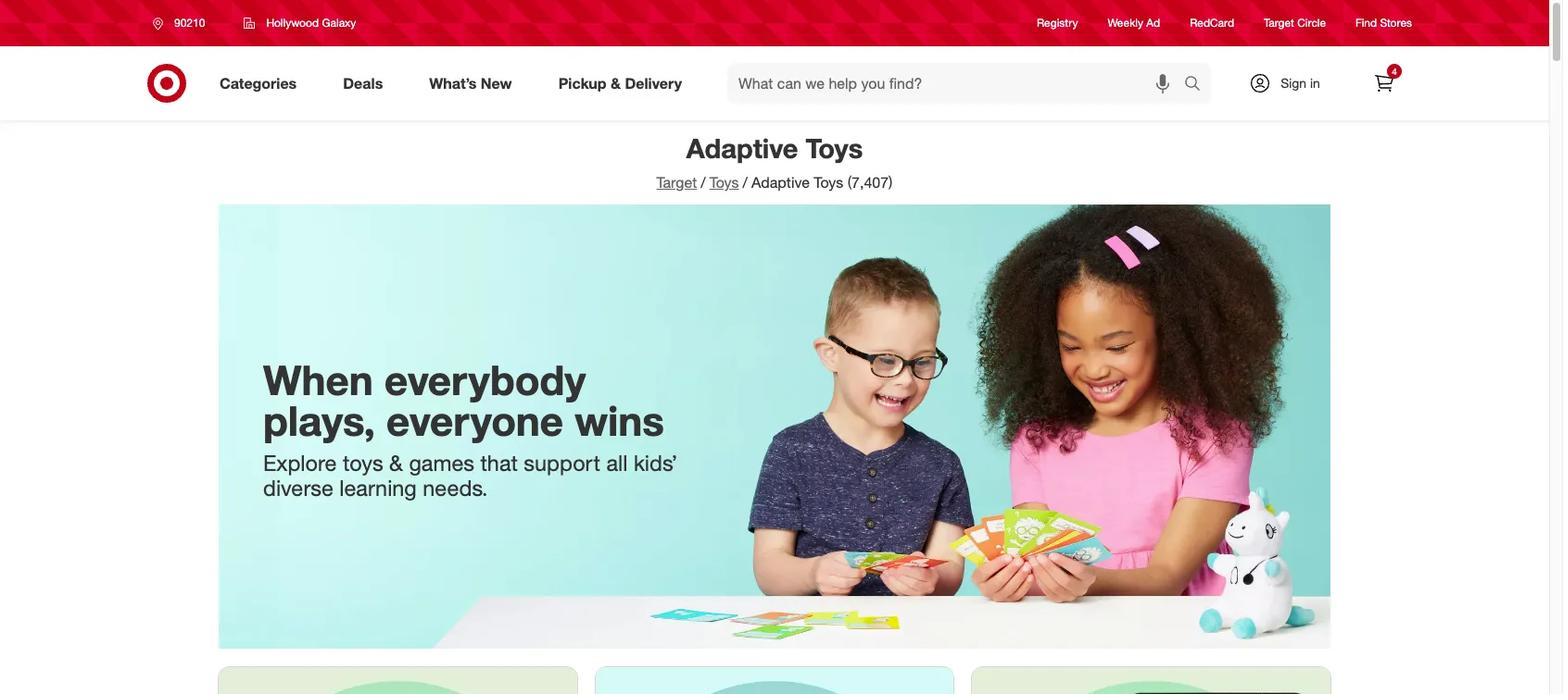 Task type: vqa. For each thing, say whether or not it's contained in the screenshot.
&
yes



Task type: describe. For each thing, give the bounding box(es) containing it.
90210
[[174, 16, 205, 30]]

target circle
[[1264, 16, 1326, 30]]

kids'
[[634, 450, 678, 477]]

what's new
[[429, 74, 512, 92]]

registry link
[[1037, 15, 1078, 31]]

4 link
[[1364, 63, 1405, 104]]

ad
[[1147, 16, 1160, 30]]

search button
[[1176, 63, 1220, 107]]

circle
[[1298, 16, 1326, 30]]

toys link
[[710, 173, 739, 192]]

90210 button
[[141, 6, 225, 40]]

wins
[[575, 396, 664, 446]]

support
[[524, 450, 600, 477]]

sign in
[[1281, 75, 1320, 91]]

sign
[[1281, 75, 1307, 91]]

find
[[1356, 16, 1377, 30]]

(7,407)
[[848, 173, 893, 192]]

weekly
[[1108, 16, 1143, 30]]

weekly ad
[[1108, 16, 1160, 30]]

pickup & delivery
[[558, 74, 682, 92]]

redcard link
[[1190, 15, 1234, 31]]

delivery
[[625, 74, 682, 92]]

toys right target link
[[710, 173, 739, 192]]

toys
[[343, 450, 383, 477]]

& inside when everybody plays, everyone wins explore toys & games that support all kids' diverse learning needs.
[[389, 450, 403, 477]]

target inside adaptive toys target / toys / adaptive toys (7,407)
[[657, 173, 697, 192]]

galaxy
[[322, 16, 356, 30]]

categories
[[220, 74, 297, 92]]

What can we help you find? suggestions appear below search field
[[727, 63, 1189, 104]]

new
[[481, 74, 512, 92]]

everybody
[[385, 356, 586, 405]]

when
[[263, 356, 373, 405]]

2 / from the left
[[743, 173, 748, 192]]



Task type: locate. For each thing, give the bounding box(es) containing it.
weekly ad link
[[1108, 15, 1160, 31]]

hollywood galaxy
[[266, 16, 356, 30]]

pickup
[[558, 74, 607, 92]]

plays,
[[263, 396, 375, 446]]

find stores
[[1356, 16, 1412, 30]]

hollywood
[[266, 16, 319, 30]]

redcard
[[1190, 16, 1234, 30]]

target circle link
[[1264, 15, 1326, 31]]

toys
[[806, 132, 863, 165], [710, 173, 739, 192], [814, 173, 844, 192]]

/
[[701, 173, 706, 192], [743, 173, 748, 192]]

&
[[611, 74, 621, 92], [389, 450, 403, 477]]

& right "toys"
[[389, 450, 403, 477]]

stores
[[1380, 16, 1412, 30]]

target left the toys link
[[657, 173, 697, 192]]

learning
[[339, 475, 417, 502]]

deals link
[[327, 63, 406, 104]]

target
[[1264, 16, 1294, 30], [657, 173, 697, 192]]

needs.
[[423, 475, 488, 502]]

search
[[1176, 76, 1220, 94]]

1 vertical spatial target
[[657, 173, 697, 192]]

categories link
[[204, 63, 320, 104]]

1 horizontal spatial /
[[743, 173, 748, 192]]

when everybody plays, everyone wins explore toys & games that support all kids' diverse learning needs.
[[263, 356, 678, 502]]

& right pickup
[[611, 74, 621, 92]]

deals
[[343, 74, 383, 92]]

0 horizontal spatial target
[[657, 173, 697, 192]]

what's new link
[[414, 63, 535, 104]]

everyone
[[387, 396, 563, 446]]

0 vertical spatial &
[[611, 74, 621, 92]]

0 horizontal spatial /
[[701, 173, 706, 192]]

in
[[1310, 75, 1320, 91]]

0 vertical spatial adaptive
[[686, 132, 798, 165]]

all
[[606, 450, 628, 477]]

toys left the (7,407)
[[814, 173, 844, 192]]

target left circle
[[1264, 16, 1294, 30]]

/ right the toys link
[[743, 173, 748, 192]]

toys up the (7,407)
[[806, 132, 863, 165]]

pickup & delivery link
[[543, 63, 705, 104]]

1 vertical spatial adaptive
[[751, 173, 810, 192]]

registry
[[1037, 16, 1078, 30]]

adaptive
[[686, 132, 798, 165], [751, 173, 810, 192]]

1 horizontal spatial target
[[1264, 16, 1294, 30]]

adaptive toys target / toys / adaptive toys (7,407)
[[657, 132, 893, 192]]

hollywood galaxy button
[[232, 6, 368, 40]]

0 vertical spatial target
[[1264, 16, 1294, 30]]

adaptive right the toys link
[[751, 173, 810, 192]]

sign in link
[[1233, 63, 1349, 104]]

target link
[[657, 173, 697, 192]]

0 horizontal spatial &
[[389, 450, 403, 477]]

diverse
[[263, 475, 333, 502]]

adaptive up the toys link
[[686, 132, 798, 165]]

1 vertical spatial &
[[389, 450, 403, 477]]

that
[[480, 450, 518, 477]]

target inside target circle link
[[1264, 16, 1294, 30]]

/ left the toys link
[[701, 173, 706, 192]]

find stores link
[[1356, 15, 1412, 31]]

explore
[[263, 450, 337, 477]]

games
[[409, 450, 474, 477]]

1 / from the left
[[701, 173, 706, 192]]

what's
[[429, 74, 477, 92]]

1 horizontal spatial &
[[611, 74, 621, 92]]

4
[[1392, 66, 1397, 77]]



